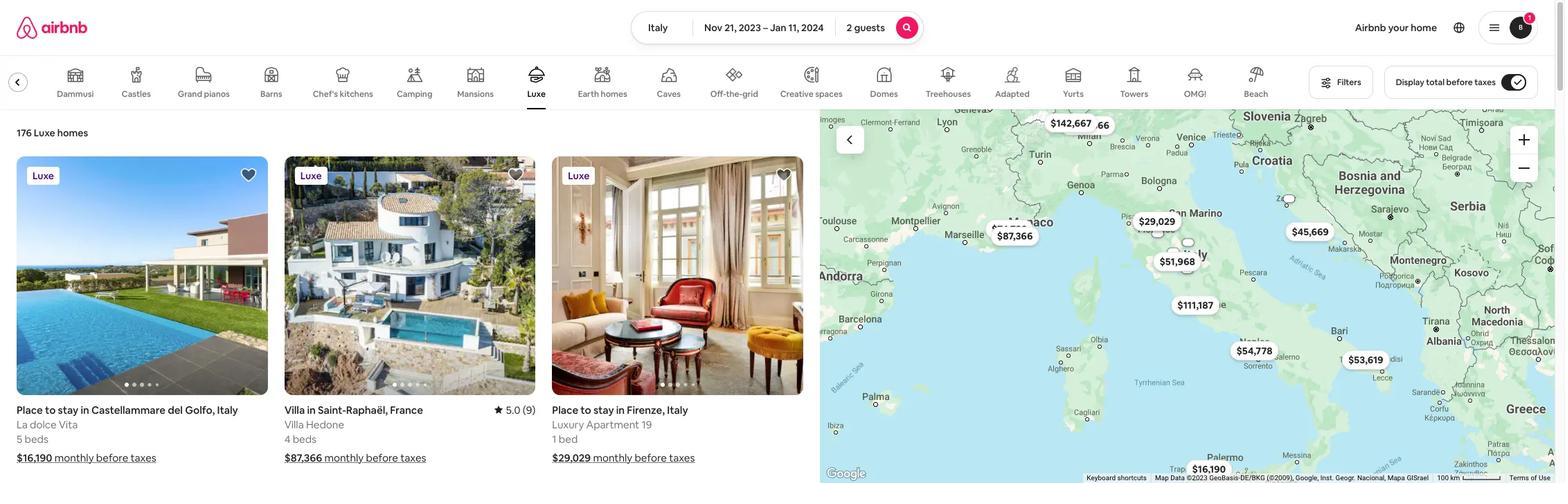 Task type: describe. For each thing, give the bounding box(es) containing it.
$51,968
[[1159, 256, 1195, 268]]

geobasis-
[[1209, 474, 1240, 482]]

$16,190 inside place to stay in castellammare del golfo, italy la dolce vita 5 beds $16,190 monthly before taxes
[[17, 451, 52, 464]]

$111,187
[[1177, 299, 1213, 312]]

profile element
[[940, 0, 1538, 55]]

2 villa from the top
[[284, 418, 304, 431]]

$29,029 inside button
[[1139, 215, 1175, 228]]

beds inside place to stay in castellammare del golfo, italy la dolce vita 5 beds $16,190 monthly before taxes
[[25, 433, 48, 446]]

domes
[[870, 89, 898, 100]]

$23,146 button
[[1275, 195, 1303, 202]]

$508,866
[[1066, 119, 1109, 132]]

group containing off-the-grid
[[0, 55, 1292, 109]]

monthly inside place to stay in firenze, italy luxury apartment 19 1 bed $29,029 monthly before taxes
[[593, 451, 632, 464]]

creative
[[780, 89, 814, 100]]

google map
showing 20 stays. region
[[820, 109, 1555, 483]]

zoom in image
[[1519, 134, 1530, 145]]

boats
[[3, 89, 25, 100]]

raphaël,
[[346, 403, 388, 417]]

$87,366 button
[[990, 227, 1039, 246]]

km
[[1451, 474, 1460, 482]]

$53,619 button
[[1342, 351, 1389, 370]]

$87,366 inside $87,366 button
[[997, 230, 1032, 243]]

nov 21, 2023 – jan 11, 2024
[[704, 21, 824, 34]]

saint-
[[318, 403, 346, 417]]

$29,029 inside place to stay in firenze, italy luxury apartment 19 1 bed $29,029 monthly before taxes
[[552, 451, 591, 464]]

luxury
[[552, 418, 584, 431]]

del
[[168, 403, 183, 417]]

hedone
[[306, 418, 344, 431]]

1 villa from the top
[[284, 403, 305, 417]]

0 horizontal spatial homes
[[57, 127, 88, 139]]

google image
[[823, 465, 869, 483]]

$34,800
[[1138, 215, 1176, 228]]

chef's
[[313, 89, 338, 100]]

guests
[[854, 21, 885, 34]]

4
[[284, 433, 290, 446]]

$45,669
[[1292, 226, 1329, 238]]

terms of use
[[1510, 474, 1551, 482]]

$87,366 inside villa in saint-raphaël, france villa hedone 4 beds $87,366 monthly before taxes
[[284, 451, 322, 464]]

de/bkg
[[1240, 474, 1265, 482]]

before inside place to stay in firenze, italy luxury apartment 19 1 bed $29,029 monthly before taxes
[[635, 451, 667, 464]]

mapa
[[1388, 474, 1405, 482]]

dammusi
[[57, 89, 94, 100]]

omg!
[[1184, 89, 1206, 100]]

shortcuts
[[1117, 474, 1147, 482]]

100
[[1437, 474, 1449, 482]]

france
[[390, 403, 423, 417]]

golfo,
[[185, 403, 215, 417]]

google,
[[1296, 474, 1319, 482]]

5
[[17, 433, 22, 446]]

21,
[[725, 21, 737, 34]]

airbnb your home link
[[1347, 13, 1445, 42]]

display total before taxes
[[1396, 77, 1496, 88]]

terms
[[1510, 474, 1529, 482]]

in inside villa in saint-raphaël, france villa hedone 4 beds $87,366 monthly before taxes
[[307, 403, 316, 417]]

total
[[1426, 77, 1445, 88]]

spaces
[[815, 89, 843, 100]]

$53,619
[[1348, 354, 1383, 367]]

taxes inside place to stay in castellammare del golfo, italy la dolce vita 5 beds $16,190 monthly before taxes
[[131, 451, 156, 464]]

castellammare
[[91, 403, 165, 417]]

of
[[1531, 474, 1537, 482]]

$74,730 button
[[985, 220, 1033, 239]]

nacional,
[[1357, 474, 1386, 482]]

jan
[[770, 21, 786, 34]]

bed
[[559, 433, 578, 446]]

display
[[1396, 77, 1424, 88]]

place to stay in castellammare del golfo, italy la dolce vita 5 beds $16,190 monthly before taxes
[[17, 403, 238, 464]]

group for luxury apartment 19
[[552, 157, 803, 395]]

2 guests
[[847, 21, 885, 34]]

keyboard
[[1087, 474, 1116, 482]]

nov 21, 2023 – jan 11, 2024 button
[[693, 11, 836, 44]]

italy inside button
[[648, 21, 668, 34]]

place for place to stay in castellammare del golfo, italy la dolce vita 5 beds $16,190 monthly before taxes
[[17, 403, 43, 417]]

$23,146
[[1282, 197, 1296, 201]]

grand pianos
[[178, 89, 230, 100]]

5.0
[[506, 403, 520, 417]]

earth
[[578, 89, 599, 100]]

176 luxe homes
[[17, 127, 88, 139]]

place to stay in firenze, italy luxury apartment 19 1 bed $29,029 monthly before taxes
[[552, 403, 695, 464]]

stay for castellammare
[[58, 403, 78, 417]]

creative spaces
[[780, 89, 843, 100]]

stay for firenze,
[[593, 403, 614, 417]]

your
[[1388, 21, 1409, 34]]

use
[[1539, 474, 1551, 482]]

5.0 (9)
[[506, 403, 536, 417]]

1 button
[[1479, 11, 1538, 44]]

1 vertical spatial luxe
[[34, 127, 55, 139]]

19
[[642, 418, 652, 431]]

grid
[[742, 88, 758, 100]]

airbnb your home
[[1355, 21, 1437, 34]]

off-
[[710, 88, 726, 100]]

mansions
[[457, 89, 494, 100]]



Task type: vqa. For each thing, say whether or not it's contained in the screenshot.
first 4.96 out of 5 average rating icon from the left
no



Task type: locate. For each thing, give the bounding box(es) containing it.
in inside place to stay in firenze, italy luxury apartment 19 1 bed $29,029 monthly before taxes
[[616, 403, 625, 417]]

1 vertical spatial $87,366
[[284, 451, 322, 464]]

1 horizontal spatial $87,366
[[997, 230, 1032, 243]]

2 stay from the left
[[593, 403, 614, 417]]

2 to from the left
[[581, 403, 591, 417]]

chef's kitchens
[[313, 89, 373, 100]]

in inside place to stay in castellammare del golfo, italy la dolce vita 5 beds $16,190 monthly before taxes
[[81, 403, 89, 417]]

2
[[847, 21, 852, 34]]

group for la dolce vita
[[17, 157, 268, 395]]

$29,029 down bed
[[552, 451, 591, 464]]

place
[[17, 403, 43, 417], [552, 403, 578, 417]]

$45,669 button
[[1285, 222, 1335, 242]]

$111,187 button
[[1171, 296, 1219, 315]]

stay up apartment
[[593, 403, 614, 417]]

1 horizontal spatial $29,029
[[1139, 215, 1175, 228]]

stay up vita
[[58, 403, 78, 417]]

taxes inside villa in saint-raphaël, france villa hedone 4 beds $87,366 monthly before taxes
[[400, 451, 426, 464]]

apartment
[[586, 418, 639, 431]]

2 horizontal spatial in
[[616, 403, 625, 417]]

0 vertical spatial 1
[[1528, 13, 1531, 22]]

$142,667 button
[[1044, 113, 1098, 133]]

monthly down vita
[[55, 451, 94, 464]]

castles
[[122, 89, 151, 100]]

before
[[1446, 77, 1473, 88], [96, 451, 128, 464], [366, 451, 398, 464], [635, 451, 667, 464]]

before down 19
[[635, 451, 667, 464]]

1 horizontal spatial in
[[307, 403, 316, 417]]

earth homes
[[578, 89, 627, 100]]

monthly down apartment
[[593, 451, 632, 464]]

italy right firenze, at the left bottom of the page
[[667, 403, 688, 417]]

0 horizontal spatial 1
[[552, 433, 556, 446]]

keyboard shortcuts button
[[1087, 474, 1147, 483]]

luxe left earth
[[527, 89, 546, 100]]

$16,190 right data
[[1192, 464, 1226, 476]]

homes down the dammusi
[[57, 127, 88, 139]]

before inside place to stay in castellammare del golfo, italy la dolce vita 5 beds $16,190 monthly before taxes
[[96, 451, 128, 464]]

2 in from the left
[[307, 403, 316, 417]]

to for vita
[[45, 403, 56, 417]]

1 vertical spatial villa
[[284, 418, 304, 431]]

in for luxury apartment 19
[[616, 403, 625, 417]]

add to wishlist: place to stay in firenze, italy image
[[776, 167, 792, 184]]

la
[[17, 418, 28, 431]]

$29,029 up $121,833 button
[[1139, 215, 1175, 228]]

camping
[[397, 89, 432, 100]]

$16,190
[[17, 451, 52, 464], [1192, 464, 1226, 476]]

to up "luxury"
[[581, 403, 591, 417]]

2 place from the left
[[552, 403, 578, 417]]

before down raphaël,
[[366, 451, 398, 464]]

home
[[1411, 21, 1437, 34]]

0 vertical spatial $29,029
[[1139, 215, 1175, 228]]

2 beds from the left
[[293, 433, 316, 446]]

$142,667
[[1050, 117, 1091, 129]]

nov
[[704, 21, 722, 34]]

italy inside place to stay in firenze, italy luxury apartment 19 1 bed $29,029 monthly before taxes
[[667, 403, 688, 417]]

1 horizontal spatial homes
[[601, 89, 627, 100]]

2 monthly from the left
[[324, 451, 364, 464]]

data
[[1171, 474, 1185, 482]]

before inside villa in saint-raphaël, france villa hedone 4 beds $87,366 monthly before taxes
[[366, 451, 398, 464]]

stay inside place to stay in castellammare del golfo, italy la dolce vita 5 beds $16,190 monthly before taxes
[[58, 403, 78, 417]]

place up "luxury"
[[552, 403, 578, 417]]

3 in from the left
[[616, 403, 625, 417]]

0 vertical spatial villa
[[284, 403, 305, 417]]

1 horizontal spatial stay
[[593, 403, 614, 417]]

italy inside place to stay in castellammare del golfo, italy la dolce vita 5 beds $16,190 monthly before taxes
[[217, 403, 238, 417]]

beds right 4
[[293, 433, 316, 446]]

treehouses
[[926, 89, 971, 100]]

pianos
[[204, 89, 230, 100]]

add to wishlist: villa in saint-raphaël, france image
[[508, 167, 524, 184]]

1 horizontal spatial 1
[[1528, 13, 1531, 22]]

1 horizontal spatial to
[[581, 403, 591, 417]]

italy
[[648, 21, 668, 34], [217, 403, 238, 417], [667, 403, 688, 417]]

group for villa hedone
[[284, 157, 536, 395]]

filters button
[[1309, 66, 1373, 99]]

0 horizontal spatial beds
[[25, 433, 48, 446]]

0 horizontal spatial $16,190
[[17, 451, 52, 464]]

1 vertical spatial $29,029
[[552, 451, 591, 464]]

gisrael
[[1407, 474, 1429, 482]]

monthly inside place to stay in castellammare del golfo, italy la dolce vita 5 beds $16,190 monthly before taxes
[[55, 451, 94, 464]]

0 horizontal spatial $87,366
[[284, 451, 322, 464]]

5.0 out of 5 average rating,  9 reviews image
[[495, 403, 536, 417]]

$16,190 down 5
[[17, 451, 52, 464]]

before down castellammare on the bottom
[[96, 451, 128, 464]]

1 vertical spatial homes
[[57, 127, 88, 139]]

1 vertical spatial 1
[[552, 433, 556, 446]]

1
[[1528, 13, 1531, 22], [552, 433, 556, 446]]

place for place to stay in firenze, italy luxury apartment 19 1 bed $29,029 monthly before taxes
[[552, 403, 578, 417]]

$508,866 button
[[1060, 116, 1115, 135]]

in up apartment
[[616, 403, 625, 417]]

geogr.
[[1336, 474, 1356, 482]]

italy right golfo,
[[217, 403, 238, 417]]

0 vertical spatial $87,366
[[997, 230, 1032, 243]]

taxes inside place to stay in firenze, italy luxury apartment 19 1 bed $29,029 monthly before taxes
[[669, 451, 695, 464]]

grand
[[178, 89, 202, 100]]

to up dolce
[[45, 403, 56, 417]]

2023
[[739, 21, 761, 34]]

0 horizontal spatial in
[[81, 403, 89, 417]]

1 beds from the left
[[25, 433, 48, 446]]

towers
[[1120, 89, 1148, 100]]

$34,800 button
[[1132, 212, 1182, 231]]

1 horizontal spatial luxe
[[527, 89, 546, 100]]

beds down dolce
[[25, 433, 48, 446]]

None search field
[[631, 11, 924, 44]]

to
[[45, 403, 56, 417], [581, 403, 591, 417]]

beds inside villa in saint-raphaël, france villa hedone 4 beds $87,366 monthly before taxes
[[293, 433, 316, 446]]

firenze,
[[627, 403, 665, 417]]

in for la dolce vita
[[81, 403, 89, 417]]

11,
[[788, 21, 799, 34]]

place up la
[[17, 403, 43, 417]]

homes
[[601, 89, 627, 100], [57, 127, 88, 139]]

off-the-grid
[[710, 88, 758, 100]]

yurts
[[1063, 89, 1084, 100]]

place inside place to stay in firenze, italy luxury apartment 19 1 bed $29,029 monthly before taxes
[[552, 403, 578, 417]]

0 horizontal spatial place
[[17, 403, 43, 417]]

1 in from the left
[[81, 403, 89, 417]]

vita
[[59, 418, 78, 431]]

place inside place to stay in castellammare del golfo, italy la dolce vita 5 beds $16,190 monthly before taxes
[[17, 403, 43, 417]]

0 vertical spatial homes
[[601, 89, 627, 100]]

1 inside place to stay in firenze, italy luxury apartment 19 1 bed $29,029 monthly before taxes
[[552, 433, 556, 446]]

keyboard shortcuts
[[1087, 474, 1147, 482]]

100 km button
[[1433, 474, 1505, 483]]

$121,833 button
[[1174, 239, 1202, 246]]

176
[[17, 127, 32, 139]]

monthly
[[55, 451, 94, 464], [324, 451, 364, 464], [593, 451, 632, 464]]

luxe right 176
[[34, 127, 55, 139]]

–
[[763, 21, 768, 34]]

0 horizontal spatial stay
[[58, 403, 78, 417]]

1 horizontal spatial place
[[552, 403, 578, 417]]

kitchens
[[340, 89, 373, 100]]

$54,778
[[1236, 345, 1272, 357]]

italy button
[[631, 11, 693, 44]]

filters
[[1337, 77, 1361, 88]]

3 monthly from the left
[[593, 451, 632, 464]]

homes right earth
[[601, 89, 627, 100]]

$51,968 button
[[1153, 252, 1201, 272]]

add to wishlist: place to stay in castellammare del golfo, italy image
[[240, 167, 257, 184]]

2024
[[801, 21, 824, 34]]

stay inside place to stay in firenze, italy luxury apartment 19 1 bed $29,029 monthly before taxes
[[593, 403, 614, 417]]

0 horizontal spatial monthly
[[55, 451, 94, 464]]

none search field containing italy
[[631, 11, 924, 44]]

in left castellammare on the bottom
[[81, 403, 89, 417]]

dolce
[[30, 418, 56, 431]]

0 horizontal spatial to
[[45, 403, 56, 417]]

$74,730
[[991, 223, 1027, 236]]

zoom out image
[[1519, 163, 1530, 174]]

luxe
[[527, 89, 546, 100], [34, 127, 55, 139]]

2 horizontal spatial monthly
[[593, 451, 632, 464]]

villa in saint-raphaël, france villa hedone 4 beds $87,366 monthly before taxes
[[284, 403, 426, 464]]

$16,190 button
[[1186, 460, 1232, 480]]

to for bed
[[581, 403, 591, 417]]

1 to from the left
[[45, 403, 56, 417]]

$29,029 button
[[1132, 212, 1181, 231]]

$29,029
[[1139, 215, 1175, 228], [552, 451, 591, 464]]

map data ©2023 geobasis-de/bkg (©2009), google, inst. geogr. nacional, mapa gisrael
[[1155, 474, 1429, 482]]

1 stay from the left
[[58, 403, 78, 417]]

group
[[0, 55, 1292, 109], [17, 157, 268, 395], [284, 157, 536, 395], [552, 157, 803, 395]]

1 horizontal spatial monthly
[[324, 451, 364, 464]]

0 horizontal spatial luxe
[[34, 127, 55, 139]]

the-
[[726, 88, 742, 100]]

1 monthly from the left
[[55, 451, 94, 464]]

in up hedone
[[307, 403, 316, 417]]

monthly down hedone
[[324, 451, 364, 464]]

1 horizontal spatial $16,190
[[1192, 464, 1226, 476]]

to inside place to stay in castellammare del golfo, italy la dolce vita 5 beds $16,190 monthly before taxes
[[45, 403, 56, 417]]

(©2009),
[[1267, 474, 1294, 482]]

monthly inside villa in saint-raphaël, france villa hedone 4 beds $87,366 monthly before taxes
[[324, 451, 364, 464]]

0 horizontal spatial $29,029
[[552, 451, 591, 464]]

1 horizontal spatial beds
[[293, 433, 316, 446]]

taxes
[[1475, 77, 1496, 88], [131, 451, 156, 464], [400, 451, 426, 464], [669, 451, 695, 464]]

100 km
[[1437, 474, 1462, 482]]

italy left nov
[[648, 21, 668, 34]]

1 place from the left
[[17, 403, 43, 417]]

0 vertical spatial luxe
[[527, 89, 546, 100]]

homes inside group
[[601, 89, 627, 100]]

1 inside dropdown button
[[1528, 13, 1531, 22]]

airbnb
[[1355, 21, 1386, 34]]

to inside place to stay in firenze, italy luxury apartment 19 1 bed $29,029 monthly before taxes
[[581, 403, 591, 417]]

(9)
[[523, 403, 536, 417]]

before right total
[[1446, 77, 1473, 88]]

inst.
[[1321, 474, 1334, 482]]

$16,190 inside button
[[1192, 464, 1226, 476]]



